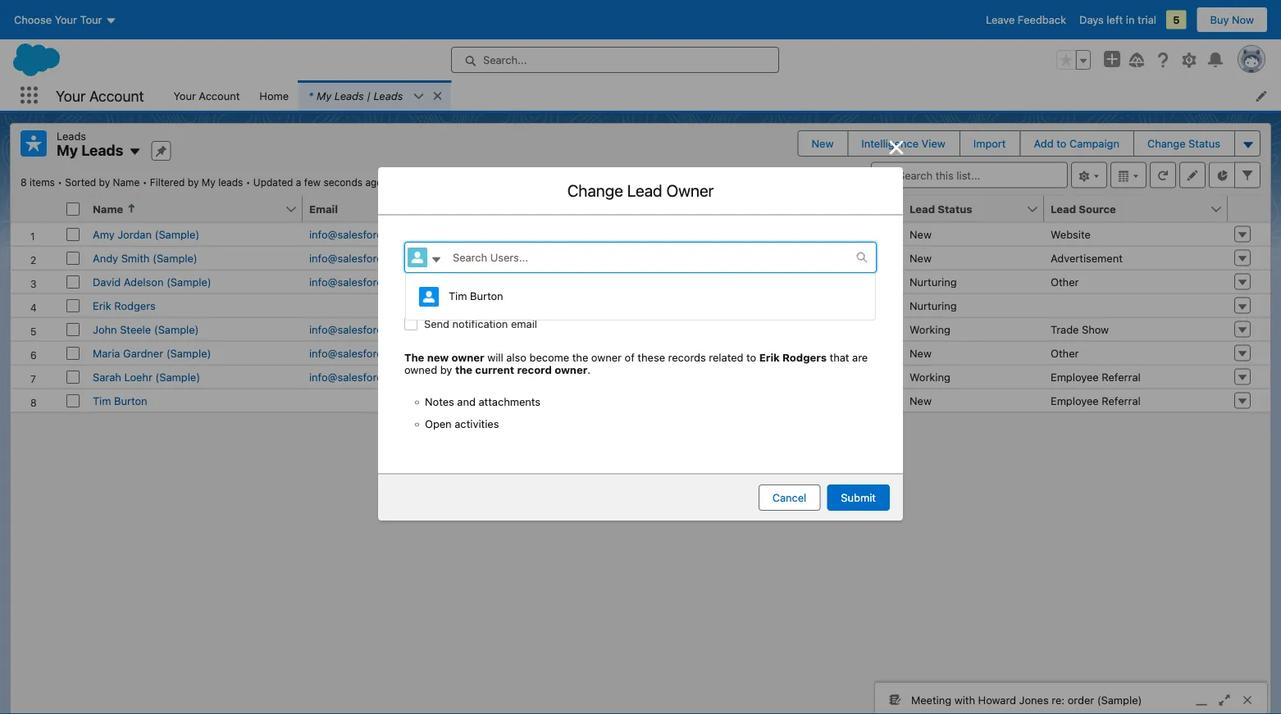 Task type: locate. For each thing, give the bounding box(es) containing it.
0 horizontal spatial change
[[567, 181, 623, 200]]

users image
[[408, 248, 427, 267]]

0 horizontal spatial owner
[[452, 352, 485, 364]]

trade show
[[1051, 323, 1109, 336]]

lead source
[[1051, 203, 1117, 215]]

status inside change status button
[[1189, 137, 1221, 150]]

2 horizontal spatial lead
[[1051, 203, 1077, 215]]

1 info@salesforce.com link from the top
[[309, 228, 413, 240]]

erik
[[93, 299, 111, 312], [760, 352, 780, 364]]

tim down the sarah
[[93, 395, 111, 407]]

burton
[[470, 290, 503, 302], [114, 395, 147, 407]]

info@salesforce.com for maria gardner (sample)
[[309, 347, 413, 359]]

1 vertical spatial other
[[1051, 347, 1079, 359]]

by right owned
[[440, 364, 452, 376]]

that
[[830, 352, 850, 364]]

universal
[[702, 252, 747, 264]]

lead up "website"
[[1051, 203, 1077, 215]]

record
[[517, 364, 552, 376]]

item number element
[[11, 196, 60, 223]]

0 vertical spatial burton
[[470, 290, 503, 302]]

new for advertisement
[[910, 252, 932, 264]]

2 click to dial disabled image from the top
[[506, 252, 608, 264]]

1 referral from the top
[[1102, 371, 1141, 383]]

leave feedback
[[986, 14, 1067, 26]]

1 vertical spatial employee referral
[[1051, 395, 1141, 407]]

2 horizontal spatial my
[[317, 89, 332, 102]]

employee
[[1051, 371, 1099, 383], [1051, 395, 1099, 407]]

2 nurturing from the top
[[910, 299, 957, 312]]

0 vertical spatial working
[[910, 323, 951, 336]]

click to dial disabled image
[[506, 228, 608, 240], [506, 252, 608, 264], [506, 323, 608, 336], [506, 347, 608, 359], [506, 371, 608, 383]]

0 vertical spatial to
[[1057, 137, 1067, 150]]

(sample) down the maria gardner (sample) 'link'
[[155, 371, 200, 383]]

email
[[309, 203, 338, 215]]

• right items
[[58, 177, 62, 188]]

group containing notes and attachments
[[425, 396, 857, 430]]

1 vertical spatial working
[[910, 371, 951, 383]]

website
[[1051, 228, 1091, 240]]

lead source button
[[1044, 196, 1210, 222]]

employee referral
[[1051, 371, 1141, 383], [1051, 395, 1141, 407]]

5 info@salesforce.com from the top
[[309, 347, 413, 359]]

info@salesforce.com for john steele (sample)
[[309, 323, 413, 336]]

0 vertical spatial status
[[1189, 137, 1221, 150]]

my right *
[[317, 89, 332, 102]]

status inside lead status button
[[938, 203, 973, 215]]

0 horizontal spatial to
[[747, 352, 757, 364]]

0 vertical spatial other
[[1051, 276, 1079, 288]]

0 horizontal spatial •
[[58, 177, 62, 188]]

smith
[[121, 252, 150, 264]]

days
[[1080, 14, 1104, 26]]

your
[[56, 87, 86, 104], [173, 89, 196, 102]]

to inside button
[[1057, 137, 1067, 150]]

1 vertical spatial to
[[747, 352, 757, 364]]

0 vertical spatial employee referral
[[1051, 371, 1141, 383]]

email
[[511, 318, 537, 330]]

1 vertical spatial tim burton
[[93, 395, 147, 407]]

owner left will
[[452, 352, 485, 364]]

the right become
[[572, 352, 589, 364]]

2 working from the top
[[910, 371, 951, 383]]

(sample) right adelson
[[167, 276, 211, 288]]

owner right record
[[555, 364, 588, 376]]

3 info@salesforce.com link from the top
[[309, 276, 413, 288]]

view
[[922, 137, 946, 150]]

to right add
[[1057, 137, 1067, 150]]

• right leads
[[246, 177, 251, 188]]

tim burton
[[449, 290, 503, 302], [93, 395, 147, 407]]

1 vertical spatial my
[[57, 142, 78, 159]]

1 vertical spatial name
[[93, 203, 123, 215]]

0 horizontal spatial tim
[[93, 395, 111, 407]]

6 info@salesforce.com link from the top
[[309, 371, 413, 383]]

1 horizontal spatial lead
[[910, 203, 935, 215]]

2 referral from the top
[[1102, 395, 1141, 407]]

my leads
[[57, 142, 123, 159]]

click to dial disabled image for andy smith (sample)
[[506, 252, 608, 264]]

my up sorted
[[57, 142, 78, 159]]

2 horizontal spatial •
[[246, 177, 251, 188]]

list item containing *
[[299, 80, 451, 111]]

1 horizontal spatial my
[[202, 177, 216, 188]]

working for sarah loehr (sample)
[[910, 371, 951, 383]]

•
[[58, 177, 62, 188], [143, 177, 147, 188], [246, 177, 251, 188]]

tim burton link
[[406, 281, 875, 314], [93, 395, 147, 407]]

0 horizontal spatial my
[[57, 142, 78, 159]]

1 horizontal spatial tim burton link
[[406, 281, 875, 314]]

2 info@salesforce.com from the top
[[309, 252, 413, 264]]

1 vertical spatial tim burton link
[[93, 395, 147, 407]]

tim burton down the sarah
[[93, 395, 147, 407]]

1 horizontal spatial group
[[1057, 50, 1091, 70]]

open
[[425, 418, 452, 430]]

2 horizontal spatial owner
[[591, 352, 622, 364]]

name left the filtered
[[113, 177, 140, 188]]

group down days
[[1057, 50, 1091, 70]]

sarah loehr (sample) link
[[93, 371, 200, 383]]

1 other from the top
[[1051, 276, 1079, 288]]

change status button
[[1135, 131, 1234, 156]]

0 horizontal spatial account
[[89, 87, 144, 104]]

1 horizontal spatial tim
[[449, 290, 467, 302]]

lee enterprise, inc
[[702, 228, 794, 240]]

0 horizontal spatial group
[[425, 396, 857, 430]]

1 horizontal spatial account
[[199, 89, 240, 102]]

erik rodgers
[[93, 299, 156, 312]]

my leads status
[[21, 177, 253, 188]]

owned
[[404, 364, 437, 376]]

click to dial disabled image for amy jordan (sample)
[[506, 228, 608, 240]]

by right the filtered
[[188, 177, 199, 188]]

*
[[309, 89, 313, 102]]

left
[[1107, 14, 1123, 26]]

1 click to dial disabled image from the top
[[506, 228, 608, 240]]

Search Users... text field
[[443, 243, 857, 272]]

filtered
[[150, 177, 185, 188]]

1 vertical spatial erik
[[760, 352, 780, 364]]

0 vertical spatial nurturing
[[910, 276, 957, 288]]

phone button
[[500, 196, 677, 222]]

1 vertical spatial status
[[938, 203, 973, 215]]

list containing your account
[[164, 80, 1282, 111]]

0 vertical spatial referral
[[1102, 371, 1141, 383]]

nurturing for david adelson (sample)
[[910, 276, 957, 288]]

(sample) for john steele (sample)
[[154, 323, 199, 336]]

4 info@salesforce.com link from the top
[[309, 323, 413, 336]]

change inside button
[[1148, 137, 1186, 150]]

0 horizontal spatial erik
[[93, 299, 111, 312]]

0 horizontal spatial status
[[938, 203, 973, 215]]

0 vertical spatial name
[[113, 177, 140, 188]]

to
[[1057, 137, 1067, 150], [747, 352, 757, 364]]

are
[[853, 352, 868, 364]]

0 vertical spatial erik
[[93, 299, 111, 312]]

1 working from the top
[[910, 323, 951, 336]]

change
[[1148, 137, 1186, 150], [567, 181, 623, 200]]

tim burton link down the sarah
[[93, 395, 147, 407]]

lead status
[[910, 203, 973, 215]]

burton down loehr at the bottom left
[[114, 395, 147, 407]]

4 info@salesforce.com from the top
[[309, 323, 413, 336]]

1 horizontal spatial to
[[1057, 137, 1067, 150]]

1 vertical spatial group
[[425, 396, 857, 430]]

import button
[[961, 131, 1019, 156]]

info@salesforce.com for sarah loehr (sample)
[[309, 371, 413, 383]]

2 other from the top
[[1051, 347, 1079, 359]]

your account up my leads
[[56, 87, 144, 104]]

rodgers
[[114, 299, 156, 312], [783, 352, 827, 364]]

home link
[[250, 80, 299, 111]]

0 vertical spatial tim burton link
[[406, 281, 875, 314]]

list
[[164, 80, 1282, 111]]

other
[[1051, 276, 1079, 288], [1051, 347, 1079, 359]]

lead left owner
[[627, 181, 663, 200]]

(sample) for amy jordan (sample)
[[155, 228, 200, 240]]

0 horizontal spatial tim burton link
[[93, 395, 147, 407]]

buy now
[[1211, 14, 1255, 26]]

lead down search my leads list view. search field
[[910, 203, 935, 215]]

0 vertical spatial change
[[1148, 137, 1186, 150]]

rodgers left the that
[[783, 352, 827, 364]]

1 vertical spatial tim
[[93, 395, 111, 407]]

(sample) down name 'button'
[[155, 228, 200, 240]]

4 click to dial disabled image from the top
[[506, 347, 608, 359]]

rodgers up 'steele'
[[114, 299, 156, 312]]

new for other
[[910, 347, 932, 359]]

become
[[530, 352, 570, 364]]

account
[[89, 87, 144, 104], [199, 89, 240, 102]]

sarah
[[93, 371, 121, 383]]

days left in trial
[[1080, 14, 1157, 26]]

5 info@salesforce.com link from the top
[[309, 347, 413, 359]]

(sample) for andy smith (sample)
[[153, 252, 198, 264]]

(sample) right order on the bottom right
[[1098, 694, 1142, 706]]

text default image inside list
[[432, 90, 443, 102]]

1 horizontal spatial your
[[173, 89, 196, 102]]

1 vertical spatial rodgers
[[783, 352, 827, 364]]

erik right related
[[760, 352, 780, 364]]

0 vertical spatial employee
[[1051, 371, 1099, 383]]

leads
[[335, 89, 364, 102], [374, 89, 403, 102], [57, 130, 86, 142], [81, 142, 123, 159]]

(sample) up 'david adelson (sample)'
[[153, 252, 198, 264]]

other down "advertisement"
[[1051, 276, 1079, 288]]

None search field
[[871, 162, 1068, 188]]

1 • from the left
[[58, 177, 62, 188]]

0 vertical spatial tim burton
[[449, 290, 503, 302]]

info@salesforce.com for andy smith (sample)
[[309, 252, 413, 264]]

1 horizontal spatial burton
[[470, 290, 503, 302]]

cell
[[60, 196, 86, 223], [500, 270, 695, 293], [303, 293, 500, 317], [500, 293, 695, 317], [1044, 293, 1228, 317], [695, 317, 903, 341], [695, 365, 903, 388], [303, 388, 500, 412], [695, 388, 903, 412]]

your account
[[56, 87, 144, 104], [173, 89, 240, 102]]

1 horizontal spatial erik
[[760, 352, 780, 364]]

tim burton up notification at top
[[449, 290, 503, 302]]

name button
[[86, 196, 285, 222]]

will
[[488, 352, 504, 364]]

the
[[572, 352, 589, 364], [455, 364, 473, 376]]

1 vertical spatial burton
[[114, 395, 147, 407]]

erik up john
[[93, 299, 111, 312]]

updated
[[253, 177, 293, 188]]

info@salesforce.com link for amy jordan (sample)
[[309, 228, 413, 240]]

list view controls image
[[1072, 162, 1108, 188]]

1 vertical spatial employee
[[1051, 395, 1099, 407]]

your inside list
[[173, 89, 196, 102]]

1 vertical spatial referral
[[1102, 395, 1141, 407]]

my left leads
[[202, 177, 216, 188]]

0 horizontal spatial burton
[[114, 395, 147, 407]]

by right sorted
[[99, 177, 110, 188]]

tim burton link down search users... text box
[[406, 281, 875, 314]]

text default image
[[432, 90, 443, 102], [857, 252, 868, 263], [431, 254, 442, 266]]

leave
[[986, 14, 1015, 26]]

your account left home link
[[173, 89, 240, 102]]

3 info@salesforce.com from the top
[[309, 276, 413, 288]]

1 horizontal spatial change
[[1148, 137, 1186, 150]]

(sample) up maria gardner (sample)
[[154, 323, 199, 336]]

1 employee from the top
[[1051, 371, 1099, 383]]

info@salesforce.com link
[[309, 228, 413, 240], [309, 252, 413, 264], [309, 276, 413, 288], [309, 323, 413, 336], [309, 347, 413, 359], [309, 371, 413, 383]]

account inside your account link
[[199, 89, 240, 102]]

meeting
[[912, 694, 952, 706]]

group down that are owned by
[[425, 396, 857, 430]]

1 vertical spatial change
[[567, 181, 623, 200]]

add to campaign
[[1034, 137, 1120, 150]]

account left home link
[[199, 89, 240, 102]]

status for lead status
[[938, 203, 973, 215]]

open activities
[[425, 418, 499, 430]]

list item
[[299, 80, 451, 111]]

erik inside the my leads "grid"
[[93, 299, 111, 312]]

account up my leads
[[89, 87, 144, 104]]

1 horizontal spatial •
[[143, 177, 147, 188]]

2 employee referral from the top
[[1051, 395, 1141, 407]]

(sample) right 'gardner'
[[166, 347, 211, 359]]

john steele (sample) link
[[93, 323, 199, 336]]

0 horizontal spatial rodgers
[[114, 299, 156, 312]]

3 • from the left
[[246, 177, 251, 188]]

1 nurturing from the top
[[910, 276, 957, 288]]

other for new
[[1051, 347, 1079, 359]]

2 horizontal spatial by
[[440, 364, 452, 376]]

1 info@salesforce.com from the top
[[309, 228, 413, 240]]

other down trade
[[1051, 347, 1079, 359]]

to right related
[[747, 352, 757, 364]]

group
[[1057, 50, 1091, 70], [425, 396, 857, 430]]

0 vertical spatial rodgers
[[114, 299, 156, 312]]

tim right user image
[[449, 290, 467, 302]]

lead for lead status
[[910, 203, 935, 215]]

andy smith (sample)
[[93, 252, 198, 264]]

1 horizontal spatial status
[[1189, 137, 1221, 150]]

seconds
[[324, 177, 363, 188]]

lee enterprise, inc link
[[702, 228, 794, 240]]

• left the filtered
[[143, 177, 147, 188]]

2 info@salesforce.com link from the top
[[309, 252, 413, 264]]

tim burton inside the my leads "grid"
[[93, 395, 147, 407]]

cancel button
[[759, 485, 821, 511]]

lee
[[702, 228, 719, 240]]

owner right .
[[591, 352, 622, 364]]

new
[[812, 137, 834, 150], [910, 228, 932, 240], [910, 252, 932, 264], [910, 347, 932, 359], [910, 395, 932, 407]]

the right new
[[455, 364, 473, 376]]

lead for lead source
[[1051, 203, 1077, 215]]

burton up send notification email
[[470, 290, 503, 302]]

name up amy
[[93, 203, 123, 215]]

0 horizontal spatial tim burton
[[93, 395, 147, 407]]

1 vertical spatial nurturing
[[910, 299, 957, 312]]

amy
[[93, 228, 115, 240]]

maria gardner (sample) link
[[93, 347, 211, 359]]

1 horizontal spatial owner
[[555, 364, 588, 376]]

6 info@salesforce.com from the top
[[309, 371, 413, 383]]

lead inside button
[[910, 203, 935, 215]]

order
[[1068, 694, 1095, 706]]

change lead owner
[[567, 181, 714, 200]]

intelligence view button
[[849, 131, 959, 156]]

info@salesforce.com link for sarah loehr (sample)
[[309, 371, 413, 383]]

3 click to dial disabled image from the top
[[506, 323, 608, 336]]

your account link
[[164, 80, 250, 111]]

user image
[[419, 287, 439, 307]]

1 horizontal spatial your account
[[173, 89, 240, 102]]

lead inside button
[[1051, 203, 1077, 215]]

text default image right "|"
[[432, 90, 443, 102]]

2 • from the left
[[143, 177, 147, 188]]



Task type: vqa. For each thing, say whether or not it's contained in the screenshot.
*
yes



Task type: describe. For each thing, give the bounding box(es) containing it.
submit button
[[827, 485, 890, 511]]

name element
[[86, 196, 313, 223]]

david adelson (sample) link
[[93, 276, 211, 288]]

change status
[[1148, 137, 1221, 150]]

notes
[[425, 396, 454, 408]]

import
[[974, 137, 1006, 150]]

dot
[[734, 276, 752, 288]]

leads
[[218, 177, 243, 188]]

* my leads | leads
[[309, 89, 403, 102]]

erik rodgers link
[[93, 299, 156, 312]]

cancel
[[773, 492, 807, 504]]

3c
[[702, 347, 716, 359]]

sorted
[[65, 177, 96, 188]]

1 horizontal spatial by
[[188, 177, 199, 188]]

1 horizontal spatial tim burton
[[449, 290, 503, 302]]

info@salesforce.com for amy jordan (sample)
[[309, 228, 413, 240]]

name inside 'button'
[[93, 203, 123, 215]]

0 vertical spatial group
[[1057, 50, 1091, 70]]

action image
[[1228, 196, 1271, 222]]

search...
[[483, 54, 527, 66]]

and
[[457, 396, 476, 408]]

2 employee from the top
[[1051, 395, 1099, 407]]

these
[[638, 352, 665, 364]]

0 horizontal spatial by
[[99, 177, 110, 188]]

now
[[1232, 14, 1255, 26]]

(sample) for maria gardner (sample)
[[166, 347, 211, 359]]

ago
[[365, 177, 383, 188]]

amy jordan (sample)
[[93, 228, 200, 240]]

0 horizontal spatial the
[[455, 364, 473, 376]]

email element
[[303, 196, 510, 223]]

trial
[[1138, 14, 1157, 26]]

select list display image
[[1111, 162, 1147, 188]]

5 click to dial disabled image from the top
[[506, 371, 608, 383]]

2 vertical spatial my
[[202, 177, 216, 188]]

meeting with howard jones re: order (sample)
[[912, 694, 1142, 706]]

universal technologies link
[[702, 252, 816, 264]]

0 horizontal spatial your account
[[56, 87, 144, 104]]

sarah loehr (sample)
[[93, 371, 200, 383]]

info@salesforce.com link for maria gardner (sample)
[[309, 347, 413, 359]]

(sample) for david adelson (sample)
[[167, 276, 211, 288]]

search... button
[[451, 47, 779, 73]]

buy now button
[[1197, 7, 1268, 33]]

notes and attachments
[[425, 396, 541, 408]]

universal technologies
[[702, 252, 816, 264]]

1 horizontal spatial the
[[572, 352, 589, 364]]

change for change status
[[1148, 137, 1186, 150]]

technologies
[[750, 252, 816, 264]]

intelligence view
[[862, 137, 946, 150]]

.
[[588, 364, 591, 376]]

john steele (sample)
[[93, 323, 199, 336]]

status for change status
[[1189, 137, 1221, 150]]

by inside that are owned by
[[440, 364, 452, 376]]

send notification email
[[424, 318, 537, 330]]

trade
[[1051, 323, 1079, 336]]

new
[[427, 352, 449, 364]]

other for nurturing
[[1051, 276, 1079, 288]]

andy smith (sample) link
[[93, 252, 198, 264]]

new for website
[[910, 228, 932, 240]]

lead status element
[[903, 196, 1054, 223]]

working for john steele (sample)
[[910, 323, 951, 336]]

source
[[1079, 203, 1117, 215]]

action element
[[1228, 196, 1271, 223]]

3c systems
[[702, 347, 761, 359]]

publishing
[[755, 276, 807, 288]]

gardner
[[123, 347, 163, 359]]

related
[[709, 352, 744, 364]]

change for change lead owner
[[567, 181, 623, 200]]

8 items • sorted by name • filtered by my leads • updated a few seconds ago
[[21, 177, 383, 188]]

0 vertical spatial tim
[[449, 290, 467, 302]]

|
[[367, 89, 371, 102]]

adelson
[[124, 276, 164, 288]]

few
[[304, 177, 321, 188]]

text default image right users icon
[[431, 254, 442, 266]]

current
[[475, 364, 515, 376]]

my leads grid
[[11, 196, 1271, 413]]

david
[[93, 276, 121, 288]]

the current record owner .
[[455, 364, 591, 376]]

steele
[[120, 323, 151, 336]]

the new owner will also become the owner of these records related to erik rodgers
[[404, 352, 827, 364]]

of
[[625, 352, 635, 364]]

loehr
[[124, 371, 152, 383]]

Search My Leads list view. search field
[[871, 162, 1068, 188]]

text default image down company 'element'
[[857, 252, 868, 263]]

records
[[668, 352, 706, 364]]

a
[[296, 177, 301, 188]]

info@salesforce.com link for andy smith (sample)
[[309, 252, 413, 264]]

john
[[93, 323, 117, 336]]

1 horizontal spatial rodgers
[[783, 352, 827, 364]]

0 vertical spatial my
[[317, 89, 332, 102]]

your account inside list
[[173, 89, 240, 102]]

rodgers inside the my leads "grid"
[[114, 299, 156, 312]]

lead source element
[[1044, 196, 1238, 223]]

item number image
[[11, 196, 60, 222]]

new for employee referral
[[910, 395, 932, 407]]

green dot publishing
[[702, 276, 807, 288]]

phone element
[[500, 196, 705, 223]]

info@salesforce.com link for john steele (sample)
[[309, 323, 413, 336]]

david adelson (sample)
[[93, 276, 211, 288]]

buy
[[1211, 14, 1229, 26]]

8
[[21, 177, 27, 188]]

tim inside the my leads "grid"
[[93, 395, 111, 407]]

re:
[[1052, 694, 1065, 706]]

add to campaign button
[[1021, 131, 1133, 156]]

show
[[1082, 323, 1109, 336]]

jordan
[[118, 228, 152, 240]]

click to dial disabled image for maria gardner (sample)
[[506, 347, 608, 359]]

0 horizontal spatial lead
[[627, 181, 663, 200]]

home
[[260, 89, 289, 102]]

attachments
[[479, 396, 541, 408]]

in
[[1126, 14, 1135, 26]]

inc
[[779, 228, 794, 240]]

company element
[[695, 196, 913, 223]]

0 horizontal spatial your
[[56, 87, 86, 104]]

new button
[[799, 131, 847, 156]]

items
[[30, 177, 55, 188]]

my leads|leads|list view element
[[10, 123, 1272, 715]]

nurturing for erik rodgers
[[910, 299, 957, 312]]

andy
[[93, 252, 118, 264]]

1 employee referral from the top
[[1051, 371, 1141, 383]]

inverse image
[[887, 138, 907, 158]]

submit
[[841, 492, 876, 504]]

systems
[[719, 347, 761, 359]]

new inside "button"
[[812, 137, 834, 150]]

(sample) for sarah loehr (sample)
[[155, 371, 200, 383]]

burton inside the my leads "grid"
[[114, 395, 147, 407]]

Send notification email checkbox
[[404, 317, 418, 331]]

lead status button
[[903, 196, 1026, 222]]

5
[[1173, 14, 1180, 26]]



